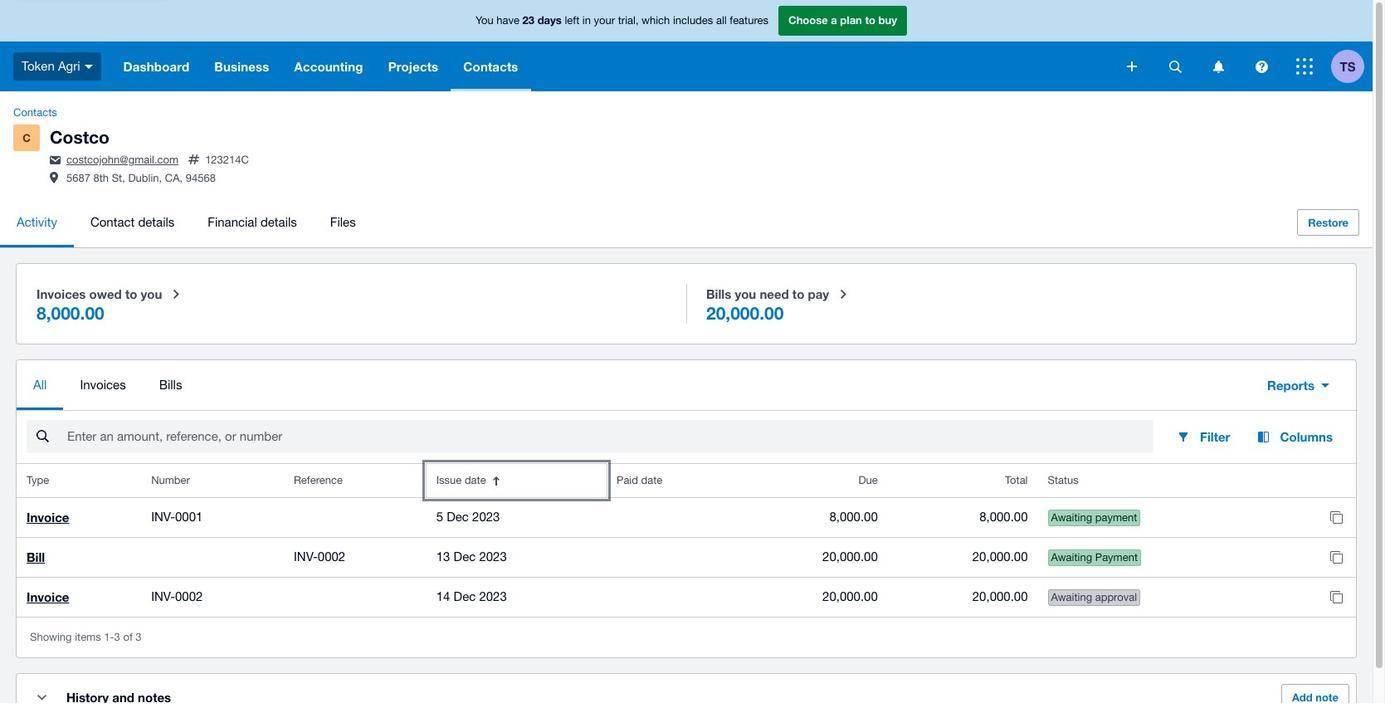 Task type: locate. For each thing, give the bounding box(es) containing it.
awaiting approval
[[1052, 591, 1138, 604]]

none radio containing 20,000.00
[[697, 274, 1347, 334]]

menu containing all
[[17, 360, 1241, 410]]

1 invoice from the top
[[27, 510, 69, 525]]

1 vertical spatial copy to draft invoice image
[[1320, 580, 1353, 614]]

contacts
[[464, 59, 519, 74], [13, 106, 57, 119]]

invoices left owed
[[37, 287, 86, 302]]

0 horizontal spatial details
[[138, 215, 175, 229]]

contact
[[90, 215, 135, 229]]

details inside button
[[138, 215, 175, 229]]

1 vertical spatial 2023
[[479, 550, 507, 564]]

trial,
[[618, 14, 639, 27]]

awaiting left payment
[[1052, 551, 1093, 564]]

choose
[[789, 13, 828, 27]]

date for paid date
[[641, 474, 663, 487]]

awaiting
[[1052, 512, 1093, 524], [1052, 551, 1093, 564], [1052, 591, 1093, 604]]

you
[[141, 287, 162, 302], [735, 287, 757, 302]]

contacts inside 'contacts' 'popup button'
[[464, 59, 519, 74]]

1 date from the left
[[465, 474, 486, 487]]

1 horizontal spatial inv-0002
[[294, 550, 346, 564]]

contacts for 'contacts' 'popup button' at top left
[[464, 59, 519, 74]]

menu for restore
[[0, 198, 1275, 248]]

details
[[138, 215, 175, 229], [261, 215, 297, 229]]

invoice link down type
[[27, 510, 69, 525]]

5
[[436, 510, 443, 524]]

you right owed
[[141, 287, 162, 302]]

features
[[730, 14, 769, 27]]

invoices owed to you 8,000.00
[[37, 287, 162, 324]]

accounting button
[[282, 42, 376, 91]]

2023 down 13 dec 2023
[[479, 590, 507, 604]]

2023 up 14 dec 2023
[[479, 550, 507, 564]]

2023
[[472, 510, 500, 524], [479, 550, 507, 564], [479, 590, 507, 604]]

bill link
[[27, 550, 45, 565]]

1 horizontal spatial 3
[[136, 631, 142, 644]]

details right the contact
[[138, 215, 175, 229]]

2 copy to draft invoice image from the top
[[1320, 580, 1353, 614]]

inv- down number
[[151, 510, 175, 524]]

5687 8th st, dublin, ca, 94568
[[66, 172, 216, 184]]

0 horizontal spatial inv-0002
[[151, 590, 203, 604]]

dec
[[447, 510, 469, 524], [454, 550, 476, 564], [454, 590, 476, 604]]

invoices
[[37, 287, 86, 302], [80, 378, 126, 392]]

1 awaiting from the top
[[1052, 512, 1093, 524]]

contacts inside contacts link
[[13, 106, 57, 119]]

contacts button
[[451, 42, 531, 91]]

banner containing ts
[[0, 0, 1373, 91]]

2 awaiting from the top
[[1052, 551, 1093, 564]]

0 vertical spatial awaiting
[[1052, 512, 1093, 524]]

inv- down inv-0001
[[151, 590, 175, 604]]

0 vertical spatial inv-
[[151, 510, 175, 524]]

1 vertical spatial awaiting
[[1052, 551, 1093, 564]]

3 right of
[[136, 631, 142, 644]]

invoice link for inv-0001
[[27, 510, 69, 525]]

0 horizontal spatial you
[[141, 287, 162, 302]]

1 vertical spatial invoice link
[[27, 590, 69, 605]]

1 vertical spatial dec
[[454, 550, 476, 564]]

1 vertical spatial bills
[[159, 378, 182, 392]]

none radio containing 8,000.00
[[27, 274, 677, 334]]

invoice down type
[[27, 510, 69, 525]]

toggle image
[[37, 695, 46, 700]]

0 horizontal spatial bills
[[159, 378, 182, 392]]

copy to draft invoice image
[[1320, 501, 1353, 534], [1320, 580, 1353, 614]]

svg image
[[1297, 58, 1313, 75], [1169, 60, 1182, 73], [1213, 60, 1224, 73], [1256, 60, 1268, 73], [1128, 61, 1137, 71], [84, 65, 93, 69]]

1 horizontal spatial date
[[641, 474, 663, 487]]

0002 down reference
[[318, 550, 346, 564]]

banner
[[0, 0, 1373, 91]]

bills inside button
[[159, 378, 182, 392]]

ca,
[[165, 172, 183, 184]]

2 details from the left
[[261, 215, 297, 229]]

2 vertical spatial dec
[[454, 590, 476, 604]]

invoices for invoices owed to you 8,000.00
[[37, 287, 86, 302]]

1 horizontal spatial contacts
[[464, 59, 519, 74]]

files button
[[314, 198, 372, 248]]

costco
[[50, 127, 110, 148]]

copy to draft invoice image up the copy to draft bill image
[[1320, 501, 1353, 534]]

inv- for 14 dec 2023
[[151, 590, 175, 604]]

20,000.00 inside bills you need to pay 20,000.00
[[707, 303, 784, 324]]

3
[[114, 631, 120, 644], [136, 631, 142, 644]]

ts button
[[1332, 42, 1373, 91]]

2 you from the left
[[735, 287, 757, 302]]

2 3 from the left
[[136, 631, 142, 644]]

14 dec 2023
[[436, 590, 507, 604]]

0 vertical spatial contacts
[[464, 59, 519, 74]]

0 vertical spatial 2023
[[472, 510, 500, 524]]

1 horizontal spatial details
[[261, 215, 297, 229]]

dublin,
[[128, 172, 162, 184]]

restore button
[[1298, 209, 1360, 236]]

list of accounting documents element
[[17, 464, 1357, 617]]

date right issue
[[465, 474, 486, 487]]

0 horizontal spatial 8,000.00
[[37, 303, 104, 324]]

type
[[27, 474, 49, 487]]

1 3 from the left
[[114, 631, 120, 644]]

1 details from the left
[[138, 215, 175, 229]]

0002 down 0001
[[175, 590, 203, 604]]

to for choose a plan to buy
[[866, 13, 876, 27]]

8,000.00 down total
[[980, 510, 1028, 524]]

invoices inside invoices owed to you 8,000.00
[[37, 287, 86, 302]]

date
[[465, 474, 486, 487], [641, 474, 663, 487]]

files
[[330, 215, 356, 229]]

email image
[[50, 156, 61, 164]]

bills
[[707, 287, 732, 302], [159, 378, 182, 392]]

you left need
[[735, 287, 757, 302]]

details right financial
[[261, 215, 297, 229]]

date inside button
[[465, 474, 486, 487]]

13 dec 2023
[[436, 550, 507, 564]]

showing items 1-3 of 3
[[30, 631, 142, 644]]

1 vertical spatial invoice
[[27, 590, 69, 605]]

c
[[23, 131, 31, 144]]

1 vertical spatial menu
[[17, 360, 1241, 410]]

0 vertical spatial menu
[[0, 198, 1275, 248]]

1 invoice link from the top
[[27, 510, 69, 525]]

2 horizontal spatial to
[[866, 13, 876, 27]]

None radio
[[697, 274, 1347, 334]]

1 vertical spatial invoices
[[80, 378, 126, 392]]

awaiting down status
[[1052, 512, 1093, 524]]

0 vertical spatial invoice
[[27, 510, 69, 525]]

invoices button
[[63, 360, 143, 410]]

invoice link for inv-0002
[[27, 590, 69, 605]]

to left pay in the top right of the page
[[793, 287, 805, 302]]

None radio
[[27, 274, 677, 334]]

all button
[[17, 360, 63, 410]]

0 vertical spatial invoice link
[[27, 510, 69, 525]]

which
[[642, 14, 670, 27]]

to left buy on the top right of page
[[866, 13, 876, 27]]

1 horizontal spatial you
[[735, 287, 757, 302]]

2 invoice from the top
[[27, 590, 69, 605]]

to right owed
[[125, 287, 137, 302]]

activity button
[[0, 198, 74, 248]]

accounting
[[294, 59, 363, 74]]

2 horizontal spatial 8,000.00
[[980, 510, 1028, 524]]

bill
[[27, 550, 45, 565]]

0 horizontal spatial to
[[125, 287, 137, 302]]

invoices for invoices
[[80, 378, 126, 392]]

1 vertical spatial contacts
[[13, 106, 57, 119]]

inv- down reference
[[294, 550, 318, 564]]

inv-0001
[[151, 510, 203, 524]]

dec for 14
[[454, 590, 476, 604]]

activity
[[17, 215, 57, 229]]

1 horizontal spatial bills
[[707, 287, 732, 302]]

inv-0002 down reference
[[294, 550, 346, 564]]

svg image inside token agri popup button
[[84, 65, 93, 69]]

dec right the 14
[[454, 590, 476, 604]]

2023 for 5 dec 2023
[[472, 510, 500, 524]]

copy to draft invoice image down the copy to draft bill image
[[1320, 580, 1353, 614]]

0 vertical spatial inv-0002
[[294, 550, 346, 564]]

costcojohn@gmail.com
[[66, 154, 179, 166]]

0 horizontal spatial 0002
[[175, 590, 203, 604]]

inv-0002
[[294, 550, 346, 564], [151, 590, 203, 604]]

3 awaiting from the top
[[1052, 591, 1093, 604]]

0 vertical spatial 0002
[[318, 550, 346, 564]]

1 vertical spatial inv-
[[294, 550, 318, 564]]

contacts for contacts link
[[13, 106, 57, 119]]

business button
[[202, 42, 282, 91]]

0 vertical spatial invoices
[[37, 287, 86, 302]]

to for bills you need to pay 20,000.00
[[793, 287, 805, 302]]

inv-
[[151, 510, 175, 524], [294, 550, 318, 564], [151, 590, 175, 604]]

awaiting left approval on the bottom right of the page
[[1052, 591, 1093, 604]]

contacts down you
[[464, 59, 519, 74]]

1 copy to draft invoice image from the top
[[1320, 501, 1353, 534]]

date right paid
[[641, 474, 663, 487]]

2 invoice link from the top
[[27, 590, 69, 605]]

includes
[[673, 14, 713, 27]]

menu containing activity
[[0, 198, 1275, 248]]

1 horizontal spatial 8,000.00
[[830, 510, 878, 524]]

14
[[436, 590, 450, 604]]

2 vertical spatial 2023
[[479, 590, 507, 604]]

financial
[[208, 215, 257, 229]]

you have 23 days left in your trial, which includes all features
[[476, 13, 769, 27]]

dec right 5
[[447, 510, 469, 524]]

8,000.00 down owed
[[37, 303, 104, 324]]

awaiting payment
[[1052, 551, 1138, 564]]

details inside button
[[261, 215, 297, 229]]

2 vertical spatial inv-
[[151, 590, 175, 604]]

activity summary filters option group
[[17, 264, 1357, 344]]

0001
[[175, 510, 203, 524]]

contacts link
[[7, 105, 64, 121]]

Enter an amount, reference, or number field
[[66, 421, 1154, 453]]

to inside bills you need to pay 20,000.00
[[793, 287, 805, 302]]

invoice up the showing
[[27, 590, 69, 605]]

account number image
[[189, 155, 199, 165]]

copy to draft bill image
[[1320, 541, 1353, 574]]

contacts up c
[[13, 106, 57, 119]]

all
[[716, 14, 727, 27]]

0 horizontal spatial contacts
[[13, 106, 57, 119]]

dec for 13
[[454, 550, 476, 564]]

8,000.00
[[37, 303, 104, 324], [830, 510, 878, 524], [980, 510, 1028, 524]]

reports
[[1268, 378, 1315, 393]]

0 horizontal spatial date
[[465, 474, 486, 487]]

3 left of
[[114, 631, 120, 644]]

0 vertical spatial dec
[[447, 510, 469, 524]]

8,000.00 down due
[[830, 510, 878, 524]]

bills right the invoices button
[[159, 378, 182, 392]]

invoices inside the invoices button
[[80, 378, 126, 392]]

inv-0002 down inv-0001
[[151, 590, 203, 604]]

2023 up 13 dec 2023
[[472, 510, 500, 524]]

invoices right all
[[80, 378, 126, 392]]

invoice link up the showing
[[27, 590, 69, 605]]

columns button
[[1244, 420, 1347, 453]]

0 vertical spatial bills
[[707, 287, 732, 302]]

1 you from the left
[[141, 287, 162, 302]]

bills left need
[[707, 287, 732, 302]]

issue
[[436, 474, 462, 487]]

of
[[123, 631, 133, 644]]

projects
[[388, 59, 439, 74]]

dec right 13
[[454, 550, 476, 564]]

to
[[866, 13, 876, 27], [125, 287, 137, 302], [793, 287, 805, 302]]

0 vertical spatial copy to draft invoice image
[[1320, 501, 1353, 534]]

invoice link
[[27, 510, 69, 525], [27, 590, 69, 605]]

2 date from the left
[[641, 474, 663, 487]]

issue date button
[[427, 464, 607, 497]]

2 vertical spatial awaiting
[[1052, 591, 1093, 604]]

your
[[594, 14, 615, 27]]

bills inside bills you need to pay 20,000.00
[[707, 287, 732, 302]]

invoice for inv-0002
[[27, 590, 69, 605]]

st,
[[112, 172, 125, 184]]

left
[[565, 14, 580, 27]]

1 horizontal spatial to
[[793, 287, 805, 302]]

menu
[[0, 198, 1275, 248], [17, 360, 1241, 410]]

1 vertical spatial 0002
[[175, 590, 203, 604]]

0 horizontal spatial 3
[[114, 631, 120, 644]]

1 horizontal spatial 0002
[[318, 550, 346, 564]]



Task type: vqa. For each thing, say whether or not it's contained in the screenshot.
Manage menu toggle image
no



Task type: describe. For each thing, give the bounding box(es) containing it.
bills for bills you need to pay 20,000.00
[[707, 287, 732, 302]]

payment
[[1096, 512, 1138, 524]]

8th
[[93, 172, 109, 184]]

you inside bills you need to pay 20,000.00
[[735, 287, 757, 302]]

filter button
[[1164, 420, 1244, 453]]

awaiting payment
[[1052, 512, 1138, 524]]

dec for 5
[[447, 510, 469, 524]]

payment
[[1096, 551, 1138, 564]]

need
[[760, 287, 789, 302]]

copy to draft invoice image for 8,000.00
[[1320, 501, 1353, 534]]

days
[[538, 13, 562, 27]]

dashboard
[[123, 59, 190, 74]]

token agri button
[[0, 42, 111, 91]]

buy
[[879, 13, 898, 27]]

status
[[1048, 474, 1079, 487]]

you inside invoices owed to you 8,000.00
[[141, 287, 162, 302]]

approval
[[1096, 591, 1138, 604]]

8,000.00 inside invoices owed to you 8,000.00
[[37, 303, 104, 324]]

you
[[476, 14, 494, 27]]

menu for reports
[[17, 360, 1241, 410]]

issue date
[[436, 474, 486, 487]]

items
[[75, 631, 101, 644]]

123214c
[[205, 154, 249, 166]]

2023 for 13 dec 2023
[[479, 550, 507, 564]]

financial details button
[[191, 198, 314, 248]]

bills you need to pay 20,000.00
[[707, 287, 829, 324]]

reports button
[[1255, 369, 1343, 402]]

1-
[[104, 631, 114, 644]]

2023 for 14 dec 2023
[[479, 590, 507, 604]]

showing
[[30, 631, 72, 644]]

5687
[[66, 172, 90, 184]]

restore
[[1309, 216, 1349, 229]]

a
[[831, 13, 838, 27]]

token agri
[[22, 59, 80, 73]]

94568
[[186, 172, 216, 184]]

none radio inside activity summary filters option group
[[697, 274, 1347, 334]]

token
[[22, 59, 55, 73]]

financial details
[[208, 215, 297, 229]]

total
[[1006, 474, 1028, 487]]

agri
[[58, 59, 80, 73]]

1 vertical spatial inv-0002
[[151, 590, 203, 604]]

bills button
[[143, 360, 199, 410]]

to inside invoices owed to you 8,000.00
[[125, 287, 137, 302]]

contact details button
[[74, 198, 191, 248]]

bills for bills
[[159, 378, 182, 392]]

details for contact details
[[138, 215, 175, 229]]

pay
[[808, 287, 829, 302]]

inv- for 5 dec 2023
[[151, 510, 175, 524]]

details for financial details
[[261, 215, 297, 229]]

filter
[[1201, 429, 1231, 444]]

copy to draft invoice image for 20,000.00
[[1320, 580, 1353, 614]]

plan
[[841, 13, 863, 27]]

toggle button
[[25, 681, 58, 703]]

13
[[436, 550, 450, 564]]

none radio inside activity summary filters option group
[[27, 274, 677, 334]]

awaiting for 14 dec 2023
[[1052, 591, 1093, 604]]

23
[[523, 13, 535, 27]]

ts
[[1341, 59, 1356, 73]]

reference
[[294, 474, 343, 487]]

costcojohn@gmail.com link
[[66, 154, 179, 166]]

contact details
[[90, 215, 175, 229]]

projects button
[[376, 42, 451, 91]]

have
[[497, 14, 520, 27]]

all
[[33, 378, 47, 392]]

due
[[859, 474, 878, 487]]

date for issue date
[[465, 474, 486, 487]]

dashboard link
[[111, 42, 202, 91]]

business
[[214, 59, 269, 74]]

invoice for inv-0001
[[27, 510, 69, 525]]

number
[[151, 474, 190, 487]]

paid
[[617, 474, 638, 487]]

owed
[[89, 287, 122, 302]]

awaiting for 5 dec 2023
[[1052, 512, 1093, 524]]

awaiting for 13 dec 2023
[[1052, 551, 1093, 564]]

columns
[[1281, 429, 1333, 444]]

billing address image
[[50, 172, 58, 183]]

5 dec 2023
[[436, 510, 500, 524]]

in
[[583, 14, 591, 27]]



